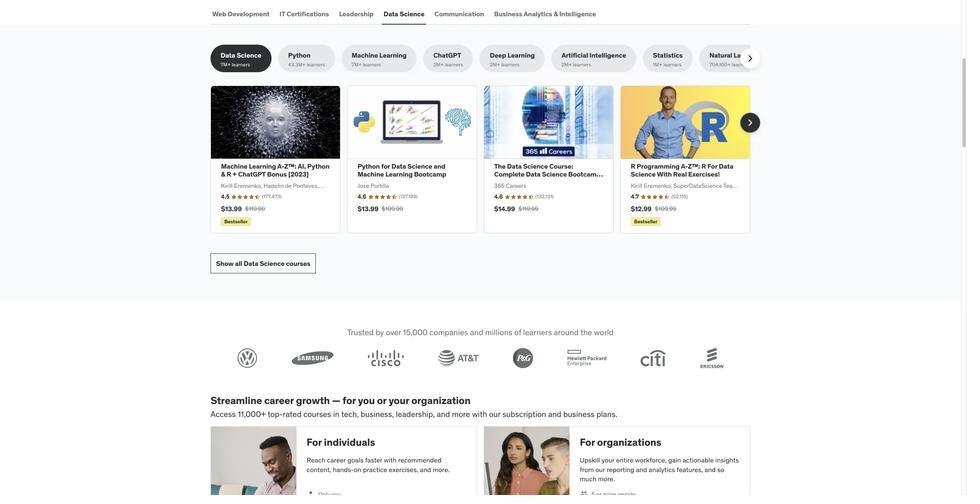 Task type: locate. For each thing, give the bounding box(es) containing it.
0 horizontal spatial 2m+
[[434, 61, 444, 68]]

analytics
[[649, 466, 676, 474]]

intelligence right the artificial
[[590, 51, 627, 60]]

& right 'analytics'
[[554, 10, 558, 18]]

bootcamp inside python for data science and machine learning bootcamp
[[414, 170, 447, 179]]

1 horizontal spatial 2m+
[[490, 61, 500, 68]]

career inside reach career goals faster with recommended content, hands-on practice exercises, and more.
[[327, 457, 346, 465]]

r left programming
[[631, 162, 636, 171]]

1 horizontal spatial career
[[327, 457, 346, 465]]

procter & gamble logo image
[[513, 349, 533, 369]]

0 vertical spatial &
[[554, 10, 558, 18]]

2m+ inside deep learning 2m+ learners
[[490, 61, 500, 68]]

0 horizontal spatial 7m+
[[221, 61, 231, 68]]

more. down recommended
[[433, 466, 450, 474]]

hands-
[[333, 466, 354, 474]]

natural language processing 704,100+ learners
[[710, 51, 801, 68]]

0 vertical spatial our
[[489, 410, 501, 420]]

access
[[211, 410, 236, 420]]

with right more
[[472, 410, 488, 420]]

0 horizontal spatial for
[[307, 437, 322, 450]]

1 horizontal spatial &
[[554, 10, 558, 18]]

a- left [2023]
[[278, 162, 284, 171]]

goals
[[348, 457, 364, 465]]

machine inside machine learning a-z™: ai, python & r + chatgpt bonus [2023]
[[221, 162, 248, 171]]

web
[[212, 10, 227, 18]]

2 7m+ from the left
[[352, 61, 362, 68]]

with inside reach career goals faster with recommended content, hands-on practice exercises, and more.
[[384, 457, 397, 465]]

rated
[[283, 410, 302, 420]]

exercises,
[[389, 466, 419, 474]]

1 horizontal spatial 7m+
[[352, 61, 362, 68]]

2 next image from the top
[[744, 116, 758, 130]]

1 vertical spatial courses
[[304, 410, 331, 420]]

learning for 7m+
[[380, 51, 407, 60]]

1 horizontal spatial our
[[596, 466, 606, 474]]

2m+
[[434, 61, 444, 68], [490, 61, 500, 68], [562, 61, 572, 68]]

or
[[377, 395, 387, 408]]

leadership button
[[338, 4, 376, 24]]

1 bootcamp from the left
[[414, 170, 447, 179]]

for inside streamline career growth — for you or your organization access 11,000+ top-rated courses in tech, business, leadership, and more with our subscription and business plans.
[[343, 395, 356, 408]]

millions
[[486, 328, 513, 338]]

2 z™: from the left
[[688, 162, 701, 171]]

more. inside upskill your entire workforce, gain actionable insights from our reporting and analytics features, and so much more.
[[598, 475, 615, 484]]

statistics 1m+ learners
[[653, 51, 683, 68]]

1 vertical spatial &
[[221, 170, 225, 179]]

artificial intelligence 2m+ learners
[[562, 51, 627, 68]]

content,
[[307, 466, 332, 474]]

0 horizontal spatial our
[[489, 410, 501, 420]]

processing
[[766, 51, 801, 60]]

chatgpt inside the chatgpt 2m+ learners
[[434, 51, 462, 60]]

& left +
[[221, 170, 225, 179]]

7m+ inside machine learning 7m+ learners
[[352, 61, 362, 68]]

samsung logo image
[[292, 352, 334, 366]]

0 vertical spatial more.
[[433, 466, 450, 474]]

1 vertical spatial chatgpt
[[238, 170, 266, 179]]

z™:
[[284, 162, 297, 171], [688, 162, 701, 171]]

a- inside r programming a-z™: r for data science with real exercises!
[[681, 162, 688, 171]]

3 2m+ from the left
[[562, 61, 572, 68]]

growth
[[296, 395, 330, 408]]

language
[[734, 51, 765, 60]]

leadership
[[339, 10, 374, 18]]

0 vertical spatial intelligence
[[560, 10, 597, 18]]

science
[[400, 10, 425, 18], [237, 51, 262, 60], [408, 162, 433, 171], [524, 162, 548, 171], [542, 170, 567, 179], [631, 170, 656, 179], [260, 260, 285, 268]]

2 2m+ from the left
[[490, 61, 500, 68]]

upskill
[[580, 457, 601, 465]]

ai,
[[298, 162, 306, 171]]

recommended
[[398, 457, 442, 465]]

learning inside machine learning 7m+ learners
[[380, 51, 407, 60]]

next image inside carousel element
[[744, 116, 758, 130]]

web development button
[[211, 4, 271, 24]]

z™: right the real on the top right
[[688, 162, 701, 171]]

15,000
[[403, 328, 428, 338]]

z™: inside r programming a-z™: r for data science with real exercises!
[[688, 162, 701, 171]]

2m+ for deep learning
[[490, 61, 500, 68]]

science inside button
[[400, 10, 425, 18]]

1 vertical spatial our
[[596, 466, 606, 474]]

our inside streamline career growth — for you or your organization access 11,000+ top-rated courses in tech, business, leadership, and more with our subscription and business plans.
[[489, 410, 501, 420]]

business,
[[361, 410, 394, 420]]

bootcamp for course:
[[569, 170, 601, 179]]

0 horizontal spatial a-
[[278, 162, 284, 171]]

intelligence inside button
[[560, 10, 597, 18]]

z™: for bonus
[[284, 162, 297, 171]]

0 vertical spatial for
[[382, 162, 390, 171]]

your
[[389, 395, 410, 408], [602, 457, 615, 465]]

courses inside streamline career growth — for you or your organization access 11,000+ top-rated courses in tech, business, leadership, and more with our subscription and business plans.
[[304, 410, 331, 420]]

streamline
[[211, 395, 262, 408]]

show
[[216, 260, 234, 268]]

for organizations
[[580, 437, 662, 450]]

0 vertical spatial chatgpt
[[434, 51, 462, 60]]

intelligence
[[560, 10, 597, 18], [590, 51, 627, 60]]

0 horizontal spatial z™:
[[284, 162, 297, 171]]

z™: for exercises!
[[688, 162, 701, 171]]

1 horizontal spatial for
[[580, 437, 595, 450]]

companies
[[430, 328, 469, 338]]

2 horizontal spatial 2m+
[[562, 61, 572, 68]]

career for reach
[[327, 457, 346, 465]]

our
[[489, 410, 501, 420], [596, 466, 606, 474]]

business
[[494, 10, 523, 18]]

more. inside reach career goals faster with recommended content, hands-on practice exercises, and more.
[[433, 466, 450, 474]]

career up hands-
[[327, 457, 346, 465]]

1 horizontal spatial chatgpt
[[434, 51, 462, 60]]

r right the real on the top right
[[702, 162, 707, 171]]

a- inside machine learning a-z™: ai, python & r + chatgpt bonus [2023]
[[278, 162, 284, 171]]

0 horizontal spatial chatgpt
[[238, 170, 266, 179]]

0 horizontal spatial your
[[389, 395, 410, 408]]

more. down reporting at bottom
[[598, 475, 615, 484]]

career inside streamline career growth — for you or your organization access 11,000+ top-rated courses in tech, business, leadership, and more with our subscription and business plans.
[[264, 395, 294, 408]]

1 horizontal spatial z™:
[[688, 162, 701, 171]]

ericsson logo image
[[701, 349, 724, 369]]

a- for learning
[[278, 162, 284, 171]]

0 vertical spatial your
[[389, 395, 410, 408]]

1 horizontal spatial your
[[602, 457, 615, 465]]

faster
[[365, 457, 383, 465]]

2 horizontal spatial for
[[708, 162, 718, 171]]

bootcamp for science
[[414, 170, 447, 179]]

data science
[[384, 10, 425, 18]]

1 vertical spatial your
[[602, 457, 615, 465]]

for right the real on the top right
[[708, 162, 718, 171]]

machine learning 7m+ learners
[[352, 51, 407, 68]]

learning
[[380, 51, 407, 60], [508, 51, 535, 60], [249, 162, 276, 171], [386, 170, 413, 179]]

and inside python for data science and machine learning bootcamp
[[434, 162, 446, 171]]

0 vertical spatial career
[[264, 395, 294, 408]]

python inside machine learning a-z™: ai, python & r + chatgpt bonus [2023]
[[308, 162, 330, 171]]

1 horizontal spatial with
[[472, 410, 488, 420]]

python
[[288, 51, 311, 60], [308, 162, 330, 171], [358, 162, 380, 171]]

data inside r programming a-z™: r for data science with real exercises!
[[719, 162, 734, 171]]

machine learning a-z™: ai, python & r + chatgpt bonus [2023] link
[[221, 162, 330, 179]]

1 2m+ from the left
[[434, 61, 444, 68]]

learners inside natural language processing 704,100+ learners
[[732, 61, 751, 68]]

citi logo image
[[641, 350, 667, 367]]

0 horizontal spatial for
[[343, 395, 356, 408]]

7m+ inside 'data science 7m+ learners'
[[221, 61, 231, 68]]

data science 7m+ learners
[[221, 51, 262, 68]]

1 vertical spatial for
[[343, 395, 356, 408]]

small image
[[580, 491, 589, 496]]

1 7m+ from the left
[[221, 61, 231, 68]]

learning inside deep learning 2m+ learners
[[508, 51, 535, 60]]

bootcamp inside the data science course: complete data science bootcamp 2023
[[569, 170, 601, 179]]

trusted by over 15,000 companies and millions of learners around the world
[[347, 328, 614, 338]]

2 bootcamp from the left
[[569, 170, 601, 179]]

exercises!
[[689, 170, 720, 179]]

1 horizontal spatial a-
[[681, 162, 688, 171]]

small image
[[307, 491, 315, 496]]

over
[[386, 328, 401, 338]]

1 next image from the top
[[744, 52, 758, 65]]

with inside streamline career growth — for you or your organization access 11,000+ top-rated courses in tech, business, leadership, and more with our subscription and business plans.
[[472, 410, 488, 420]]

machine inside python for data science and machine learning bootcamp
[[358, 170, 384, 179]]

2 a- from the left
[[681, 162, 688, 171]]

1 vertical spatial career
[[327, 457, 346, 465]]

0 vertical spatial with
[[472, 410, 488, 420]]

career for streamline
[[264, 395, 294, 408]]

1 a- from the left
[[278, 162, 284, 171]]

python inside python for data science and machine learning bootcamp
[[358, 162, 380, 171]]

0 horizontal spatial r
[[227, 170, 231, 179]]

r
[[631, 162, 636, 171], [702, 162, 707, 171], [227, 170, 231, 179]]

learners
[[232, 61, 250, 68], [307, 61, 325, 68], [363, 61, 381, 68], [445, 61, 463, 68], [502, 61, 520, 68], [573, 61, 592, 68], [664, 61, 682, 68], [732, 61, 751, 68], [524, 328, 552, 338]]

0 horizontal spatial &
[[221, 170, 225, 179]]

with
[[472, 410, 488, 420], [384, 457, 397, 465]]

0 horizontal spatial with
[[384, 457, 397, 465]]

real
[[674, 170, 687, 179]]

for up reach
[[307, 437, 322, 450]]

z™: inside machine learning a-z™: ai, python & r + chatgpt bonus [2023]
[[284, 162, 297, 171]]

next image
[[744, 52, 758, 65], [744, 116, 758, 130]]

1 horizontal spatial more.
[[598, 475, 615, 484]]

learners inside statistics 1m+ learners
[[664, 61, 682, 68]]

a- left exercises!
[[681, 162, 688, 171]]

1 vertical spatial more.
[[598, 475, 615, 484]]

your inside streamline career growth — for you or your organization access 11,000+ top-rated courses in tech, business, leadership, and more with our subscription and business plans.
[[389, 395, 410, 408]]

7m+
[[221, 61, 231, 68], [352, 61, 362, 68]]

learners inside python 43.3m+ learners
[[307, 61, 325, 68]]

your inside upskill your entire workforce, gain actionable insights from our reporting and analytics features, and so much more.
[[602, 457, 615, 465]]

deep learning 2m+ learners
[[490, 51, 535, 68]]

and
[[434, 162, 446, 171], [470, 328, 484, 338], [437, 410, 450, 420], [549, 410, 562, 420], [420, 466, 431, 474], [636, 466, 648, 474], [705, 466, 716, 474]]

learning inside machine learning a-z™: ai, python & r + chatgpt bonus [2023]
[[249, 162, 276, 171]]

python inside python 43.3m+ learners
[[288, 51, 311, 60]]

z™: left ai,
[[284, 162, 297, 171]]

courses
[[286, 260, 311, 268], [304, 410, 331, 420]]

science inside r programming a-z™: r for data science with real exercises!
[[631, 170, 656, 179]]

your right or
[[389, 395, 410, 408]]

on
[[354, 466, 362, 474]]

0 horizontal spatial more.
[[433, 466, 450, 474]]

machine inside machine learning 7m+ learners
[[352, 51, 378, 60]]

& inside button
[[554, 10, 558, 18]]

r left +
[[227, 170, 231, 179]]

development
[[228, 10, 270, 18]]

0 horizontal spatial career
[[264, 395, 294, 408]]

for up upskill
[[580, 437, 595, 450]]

your up reporting at bottom
[[602, 457, 615, 465]]

1 z™: from the left
[[284, 162, 297, 171]]

2m+ inside artificial intelligence 2m+ learners
[[562, 61, 572, 68]]

machine
[[352, 51, 378, 60], [221, 162, 248, 171], [358, 170, 384, 179]]

1 vertical spatial next image
[[744, 116, 758, 130]]

the
[[495, 162, 506, 171]]

0 vertical spatial next image
[[744, 52, 758, 65]]

next image inside topic filters element
[[744, 52, 758, 65]]

career up the top- on the left bottom
[[264, 395, 294, 408]]

our left subscription
[[489, 410, 501, 420]]

1 vertical spatial with
[[384, 457, 397, 465]]

and inside reach career goals faster with recommended content, hands-on practice exercises, and more.
[[420, 466, 431, 474]]

0 horizontal spatial bootcamp
[[414, 170, 447, 179]]

1 vertical spatial intelligence
[[590, 51, 627, 60]]

much
[[580, 475, 597, 484]]

1 horizontal spatial for
[[382, 162, 390, 171]]

a-
[[278, 162, 284, 171], [681, 162, 688, 171]]

deep
[[490, 51, 507, 60]]

our right from
[[596, 466, 606, 474]]

1 horizontal spatial bootcamp
[[569, 170, 601, 179]]

with up exercises,
[[384, 457, 397, 465]]

more.
[[433, 466, 450, 474], [598, 475, 615, 484]]

intelligence right 'analytics'
[[560, 10, 597, 18]]



Task type: describe. For each thing, give the bounding box(es) containing it.
practice
[[363, 466, 388, 474]]

a- for programming
[[681, 162, 688, 171]]

programming
[[637, 162, 680, 171]]

complete
[[495, 170, 525, 179]]

from
[[580, 466, 594, 474]]

for individuals
[[307, 437, 375, 450]]

1m+
[[653, 61, 663, 68]]

business analytics & intelligence
[[494, 10, 597, 18]]

communication
[[435, 10, 484, 18]]

learners inside artificial intelligence 2m+ learners
[[573, 61, 592, 68]]

certifications
[[287, 10, 329, 18]]

for inside python for data science and machine learning bootcamp
[[382, 162, 390, 171]]

around
[[554, 328, 579, 338]]

data science button
[[382, 4, 426, 24]]

show all data science courses
[[216, 260, 311, 268]]

machine learning a-z™: ai, python & r + chatgpt bonus [2023]
[[221, 162, 330, 179]]

for for for individuals
[[307, 437, 322, 450]]

topic filters element
[[211, 45, 811, 72]]

with
[[657, 170, 672, 179]]

gain
[[669, 457, 682, 465]]

learners inside 'data science 7m+ learners'
[[232, 61, 250, 68]]

python 43.3m+ learners
[[288, 51, 325, 68]]

individuals
[[324, 437, 375, 450]]

show all data science courses link
[[211, 254, 316, 274]]

[2023]
[[288, 170, 309, 179]]

next image for carousel element in the top of the page
[[744, 116, 758, 130]]

machine for machine learning a-z™: ai, python & r + chatgpt bonus [2023]
[[221, 162, 248, 171]]

analytics
[[524, 10, 553, 18]]

volkswagen logo image
[[237, 349, 258, 369]]

learners inside machine learning 7m+ learners
[[363, 61, 381, 68]]

& inside machine learning a-z™: ai, python & r + chatgpt bonus [2023]
[[221, 170, 225, 179]]

r inside machine learning a-z™: ai, python & r + chatgpt bonus [2023]
[[227, 170, 231, 179]]

r programming a-z™: r for data science with real exercises! link
[[631, 162, 734, 179]]

entire
[[617, 457, 634, 465]]

0 vertical spatial courses
[[286, 260, 311, 268]]

upskill your entire workforce, gain actionable insights from our reporting and analytics features, and so much more.
[[580, 457, 739, 484]]

python for python 43.3m+ learners
[[288, 51, 311, 60]]

chatgpt 2m+ learners
[[434, 51, 463, 68]]

machine for machine learning 7m+ learners
[[352, 51, 378, 60]]

you
[[358, 395, 375, 408]]

organizations
[[598, 437, 662, 450]]

science inside 'data science 7m+ learners'
[[237, 51, 262, 60]]

trusted
[[347, 328, 374, 338]]

top-
[[268, 410, 283, 420]]

reach career goals faster with recommended content, hands-on practice exercises, and more.
[[307, 457, 450, 474]]

att&t logo image
[[439, 350, 479, 367]]

2023
[[495, 178, 511, 187]]

reach
[[307, 457, 326, 465]]

learning inside python for data science and machine learning bootcamp
[[386, 170, 413, 179]]

1 horizontal spatial r
[[631, 162, 636, 171]]

data inside python for data science and machine learning bootcamp
[[392, 162, 406, 171]]

7m+ for machine learning
[[352, 61, 362, 68]]

workforce,
[[636, 457, 667, 465]]

data inside button
[[384, 10, 399, 18]]

artificial
[[562, 51, 589, 60]]

the
[[581, 328, 593, 338]]

actionable
[[683, 457, 714, 465]]

so
[[718, 466, 725, 474]]

organization
[[412, 395, 471, 408]]

7m+ for data science
[[221, 61, 231, 68]]

the data science course: complete data science bootcamp 2023 link
[[495, 162, 604, 187]]

web development
[[212, 10, 270, 18]]

hewlett packard enterprise logo image
[[568, 350, 607, 367]]

world
[[595, 328, 614, 338]]

for inside r programming a-z™: r for data science with real exercises!
[[708, 162, 718, 171]]

+
[[233, 170, 237, 179]]

43.3m+
[[288, 61, 306, 68]]

it certifications
[[280, 10, 329, 18]]

learning for a-
[[249, 162, 276, 171]]

in
[[333, 410, 340, 420]]

11,000+
[[238, 410, 266, 420]]

tech,
[[342, 410, 359, 420]]

learning for 2m+
[[508, 51, 535, 60]]

science inside python for data science and machine learning bootcamp
[[408, 162, 433, 171]]

r programming a-z™: r for data science with real exercises!
[[631, 162, 734, 179]]

reporting
[[607, 466, 635, 474]]

all
[[235, 260, 242, 268]]

python for data science and machine learning bootcamp link
[[358, 162, 447, 179]]

more
[[452, 410, 471, 420]]

—
[[332, 395, 341, 408]]

for for for organizations
[[580, 437, 595, 450]]

business
[[564, 410, 595, 420]]

bonus
[[267, 170, 287, 179]]

plans.
[[597, 410, 618, 420]]

next image for topic filters element at the top
[[744, 52, 758, 65]]

704,100+
[[710, 61, 731, 68]]

data inside 'data science 7m+ learners'
[[221, 51, 235, 60]]

cisco logo image
[[368, 350, 404, 367]]

our inside upskill your entire workforce, gain actionable insights from our reporting and analytics features, and so much more.
[[596, 466, 606, 474]]

it
[[280, 10, 285, 18]]

learners inside deep learning 2m+ learners
[[502, 61, 520, 68]]

carousel element
[[211, 86, 761, 234]]

2m+ for artificial intelligence
[[562, 61, 572, 68]]

natural
[[710, 51, 733, 60]]

streamline career growth — for you or your organization access 11,000+ top-rated courses in tech, business, leadership, and more with our subscription and business plans.
[[211, 395, 618, 420]]

intelligence inside artificial intelligence 2m+ learners
[[590, 51, 627, 60]]

leadership,
[[396, 410, 435, 420]]

the data science course: complete data science bootcamp 2023
[[495, 162, 601, 187]]

business analytics & intelligence button
[[493, 4, 598, 24]]

python for python for data science and machine learning bootcamp
[[358, 162, 380, 171]]

insights
[[716, 457, 739, 465]]

learners inside the chatgpt 2m+ learners
[[445, 61, 463, 68]]

chatgpt inside machine learning a-z™: ai, python & r + chatgpt bonus [2023]
[[238, 170, 266, 179]]

2m+ inside the chatgpt 2m+ learners
[[434, 61, 444, 68]]

2 horizontal spatial r
[[702, 162, 707, 171]]

course:
[[550, 162, 574, 171]]

subscription
[[503, 410, 547, 420]]

python for data science and machine learning bootcamp
[[358, 162, 447, 179]]

features,
[[677, 466, 704, 474]]



Task type: vqa. For each thing, say whether or not it's contained in the screenshot.
top COURSES
yes



